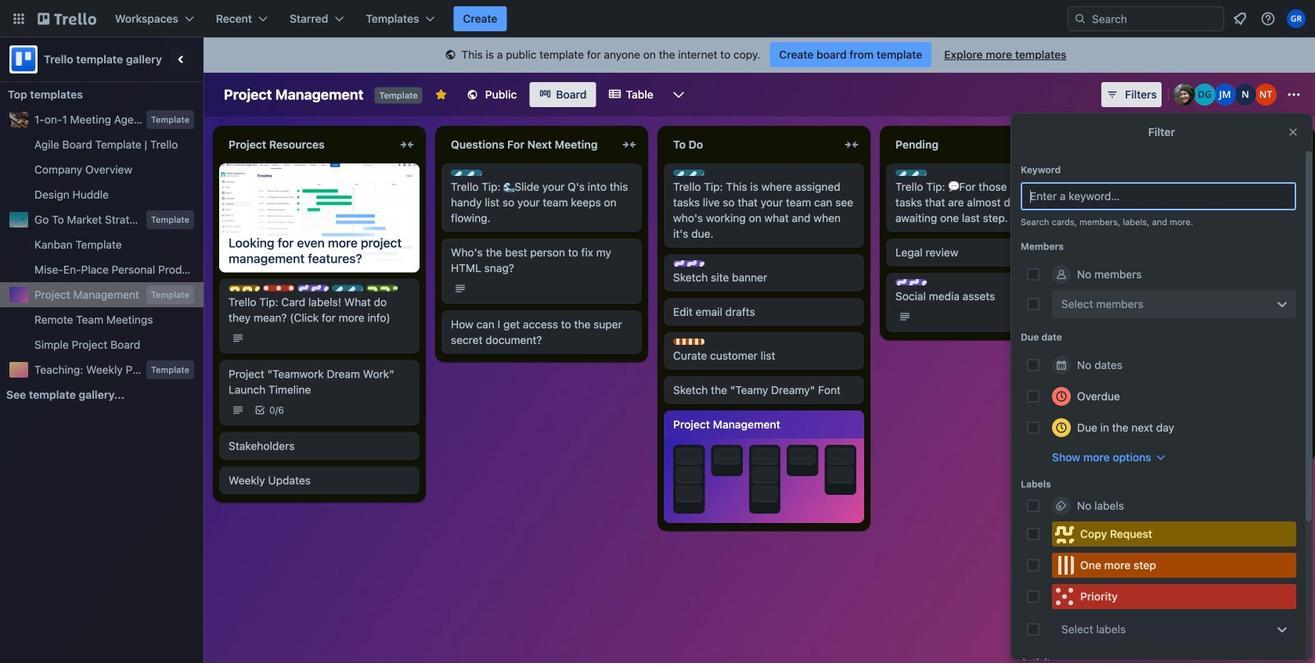 Task type: vqa. For each thing, say whether or not it's contained in the screenshot.
name
no



Task type: locate. For each thing, give the bounding box(es) containing it.
sm image
[[443, 48, 458, 63]]

1 vertical spatial color: red, title: "priority" element
[[1052, 585, 1296, 610]]

color: sky, title: "trello tip" element
[[451, 170, 482, 176], [673, 170, 705, 176], [896, 170, 927, 176], [332, 285, 363, 292], [1118, 292, 1149, 298]]

None text field
[[219, 132, 395, 157]]

back to home image
[[38, 6, 96, 31]]

0 horizontal spatial color: red, title: "priority" element
[[263, 285, 294, 292]]

0 vertical spatial color: yellow, title: "copy request" element
[[229, 285, 260, 292]]

trello logo image
[[9, 45, 38, 74]]

collapse list image
[[398, 135, 417, 154], [620, 135, 639, 154], [842, 135, 861, 154], [1287, 135, 1306, 154]]

color: red, title: "priority" element
[[263, 285, 294, 292], [1052, 585, 1296, 610]]

1 vertical spatial color: yellow, title: "copy request" element
[[1052, 522, 1296, 547]]

color: orange, title: "one more step" element
[[673, 339, 705, 345], [1118, 389, 1149, 395], [1052, 554, 1296, 579]]

greg robinson (gregrobinson96) image
[[1287, 9, 1306, 28]]

1 horizontal spatial color: yellow, title: "copy request" element
[[1052, 522, 1296, 547]]

0 vertical spatial color: red, title: "priority" element
[[263, 285, 294, 292]]

workspace navigation collapse icon image
[[171, 49, 193, 70]]

3 collapse list image from the left
[[842, 135, 861, 154]]

open information menu image
[[1260, 11, 1276, 27]]

caity (caity) image
[[1174, 84, 1195, 106]]

0 horizontal spatial color: yellow, title: "copy request" element
[[229, 285, 260, 292]]

Board name text field
[[216, 82, 371, 107]]

nicole tang (nicoletang31) image
[[1255, 84, 1277, 106]]

None text field
[[442, 132, 617, 157], [664, 132, 839, 157], [886, 132, 1062, 157], [442, 132, 617, 157], [664, 132, 839, 157], [886, 132, 1062, 157]]

color: purple, title: "design team" element
[[673, 261, 705, 267], [896, 279, 927, 286], [298, 285, 329, 292]]

4 collapse list image from the left
[[1287, 135, 1306, 154]]

color: lime, title: "halp" element
[[366, 285, 398, 292]]

color: yellow, title: "copy request" element
[[229, 285, 260, 292], [1052, 522, 1296, 547]]



Task type: describe. For each thing, give the bounding box(es) containing it.
0 notifications image
[[1231, 9, 1250, 28]]

show menu image
[[1286, 87, 1302, 103]]

star or unstar board image
[[435, 88, 448, 101]]

1 vertical spatial color: orange, title: "one more step" element
[[1118, 389, 1149, 395]]

search image
[[1074, 13, 1087, 25]]

1 horizontal spatial color: purple, title: "design team" element
[[673, 261, 705, 267]]

2 horizontal spatial color: purple, title: "design team" element
[[896, 279, 927, 286]]

0 horizontal spatial color: purple, title: "design team" element
[[298, 285, 329, 292]]

1 collapse list image from the left
[[398, 135, 417, 154]]

0 vertical spatial color: orange, title: "one more step" element
[[673, 339, 705, 345]]

Enter a keyword… text field
[[1021, 182, 1296, 211]]

Search field
[[1087, 8, 1224, 30]]

customize views image
[[671, 87, 687, 103]]

jordan mirchev (jordan_mirchev) image
[[1214, 84, 1236, 106]]

primary element
[[0, 0, 1315, 38]]

2 collapse list image from the left
[[620, 135, 639, 154]]

2 vertical spatial color: orange, title: "one more step" element
[[1052, 554, 1296, 579]]

nic (nicoletollefson1) image
[[1235, 84, 1257, 106]]

1 horizontal spatial color: red, title: "priority" element
[[1052, 585, 1296, 610]]

devan goldstein (devangoldstein2) image
[[1194, 84, 1216, 106]]

close popover image
[[1287, 126, 1300, 139]]



